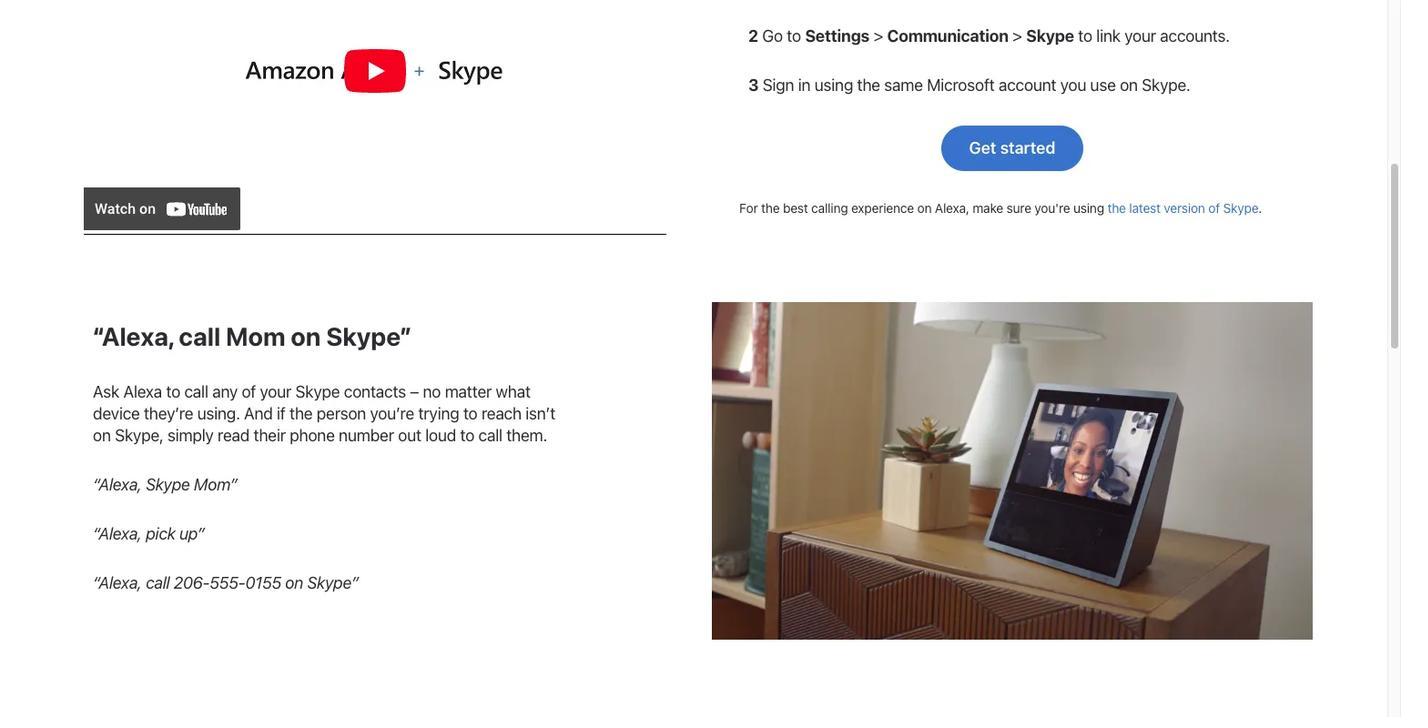 Task type: vqa. For each thing, say whether or not it's contained in the screenshot.
by inside And that's not all, you can now kill time by searching up the image and exploring more about the beautiful scenery and places you see on your background!
no



Task type: describe. For each thing, give the bounding box(es) containing it.
2
[[749, 26, 759, 46]]

any
[[212, 383, 238, 402]]

"alexa, call mom on skype"
[[93, 322, 411, 352]]

loud
[[425, 427, 456, 446]]

call mom alexa image
[[712, 302, 1313, 640]]

206-
[[174, 574, 210, 593]]

they're
[[144, 405, 193, 424]]

if
[[277, 405, 286, 424]]

using.
[[197, 405, 240, 424]]

get started link
[[941, 126, 1084, 171]]

1 horizontal spatial your
[[1125, 26, 1157, 46]]

0155
[[245, 574, 281, 593]]

for
[[740, 200, 758, 216]]

them.
[[507, 427, 548, 446]]

–
[[410, 383, 419, 402]]

"alexa, for "alexa, pick up"
[[93, 525, 142, 544]]

to down matter
[[463, 405, 478, 424]]

"alexa, for "alexa, call 206-555-0155 on skype"
[[93, 574, 142, 593]]

on left alexa,
[[918, 200, 932, 216]]

sure
[[1007, 200, 1032, 216]]

alexa
[[123, 383, 162, 402]]

"alexa, for "alexa, call mom on skype"
[[93, 322, 174, 352]]

out
[[398, 427, 421, 446]]

make
[[973, 200, 1004, 216]]

2 go to settings > communication > skype to link your accounts.
[[749, 26, 1230, 46]]

device
[[93, 405, 140, 424]]

number
[[339, 427, 394, 446]]

up"
[[179, 525, 205, 544]]

ask alexa to call any of your skype contacts – no matter what device they're using. and if the person you're trying to reach isn't on skype, simply read their phone number out loud to call them.
[[93, 383, 556, 446]]

you
[[1061, 76, 1087, 95]]

"alexa, pick up"
[[93, 525, 205, 544]]

the inside ask alexa to call any of your skype contacts – no matter what device they're using. and if the person you're trying to reach isn't on skype, simply read their phone number out loud to call them.
[[290, 405, 313, 424]]

trying
[[418, 405, 459, 424]]

the right for
[[762, 200, 780, 216]]

phone
[[290, 427, 335, 446]]

skype left "mom""
[[146, 476, 190, 495]]

skype inside ask alexa to call any of your skype contacts – no matter what device they're using. and if the person you're trying to reach isn't on skype, simply read their phone number out loud to call them.
[[296, 383, 340, 402]]

to left link at the top right
[[1079, 26, 1093, 46]]

contacts
[[344, 383, 406, 402]]

on right use
[[1120, 76, 1138, 95]]

1 > from the left
[[874, 26, 884, 46]]

.
[[1259, 200, 1263, 216]]

call left "any"
[[184, 383, 208, 402]]

reach
[[482, 405, 522, 424]]

go
[[763, 26, 783, 46]]

accounts.
[[1161, 26, 1230, 46]]

experience
[[852, 200, 914, 216]]

555-
[[210, 574, 245, 593]]

the latest version of skype link
[[1108, 200, 1259, 216]]

the left "same"
[[858, 76, 881, 95]]

to up they're
[[166, 383, 180, 402]]

"alexa, call 206-555-0155 on skype"
[[93, 574, 359, 593]]

pick
[[146, 525, 175, 544]]

use
[[1091, 76, 1116, 95]]



Task type: locate. For each thing, give the bounding box(es) containing it.
1 vertical spatial of
[[242, 383, 256, 402]]

"alexa, down skype, at the bottom of the page
[[93, 476, 142, 495]]

skype.
[[1142, 76, 1191, 95]]

1 "alexa, from the top
[[93, 322, 174, 352]]

your inside ask alexa to call any of your skype contacts – no matter what device they're using. and if the person you're trying to reach isn't on skype, simply read their phone number out loud to call them.
[[260, 383, 292, 402]]

skype,
[[115, 427, 164, 446]]

latest
[[1130, 200, 1161, 216]]

you're
[[1035, 200, 1071, 216]]

best
[[783, 200, 808, 216]]

skype"
[[326, 322, 411, 352], [307, 574, 359, 593]]

simply
[[168, 427, 214, 446]]

skype right version
[[1224, 200, 1259, 216]]

mom
[[226, 322, 286, 352]]

mom"
[[194, 476, 237, 495]]

> up account
[[1013, 26, 1023, 46]]

matter
[[445, 383, 492, 402]]

in
[[799, 76, 811, 95]]

their
[[254, 427, 286, 446]]

no
[[423, 383, 441, 402]]

0 horizontal spatial >
[[874, 26, 884, 46]]

sign
[[763, 76, 795, 95]]

on inside ask alexa to call any of your skype contacts – no matter what device they're using. and if the person you're trying to reach isn't on skype, simply read their phone number out loud to call them.
[[93, 427, 111, 446]]

to
[[787, 26, 801, 46], [1079, 26, 1093, 46], [166, 383, 180, 402], [463, 405, 478, 424], [460, 427, 475, 446]]

2 > from the left
[[1013, 26, 1023, 46]]

isn't
[[526, 405, 556, 424]]

2 "alexa, from the top
[[93, 476, 142, 495]]

"alexa, skype mom"
[[93, 476, 237, 495]]

call
[[179, 322, 221, 352], [184, 383, 208, 402], [479, 427, 503, 446], [146, 574, 170, 593]]

settings
[[805, 26, 870, 46]]

"alexa, left pick
[[93, 525, 142, 544]]

"alexa,
[[93, 322, 174, 352], [93, 476, 142, 495], [93, 525, 142, 544], [93, 574, 142, 593]]

your
[[1125, 26, 1157, 46], [260, 383, 292, 402]]

1 vertical spatial skype"
[[307, 574, 359, 593]]

on down device
[[93, 427, 111, 446]]

call left 206-
[[146, 574, 170, 593]]

1 horizontal spatial of
[[1209, 200, 1220, 216]]

4 "alexa, from the top
[[93, 574, 142, 593]]

link
[[1097, 26, 1121, 46]]

microsoft
[[927, 76, 995, 95]]

version
[[1164, 200, 1206, 216]]

>
[[874, 26, 884, 46], [1013, 26, 1023, 46]]

1 horizontal spatial using
[[1074, 200, 1105, 216]]

to right loud
[[460, 427, 475, 446]]

started
[[1001, 138, 1056, 158]]

0 horizontal spatial of
[[242, 383, 256, 402]]

3 "alexa, from the top
[[93, 525, 142, 544]]

read
[[218, 427, 250, 446]]

call down reach
[[479, 427, 503, 446]]

0 vertical spatial skype"
[[326, 322, 411, 352]]

3
[[749, 76, 759, 95]]

skype" right 0155
[[307, 574, 359, 593]]

0 vertical spatial of
[[1209, 200, 1220, 216]]

of right version
[[1209, 200, 1220, 216]]

of right "any"
[[242, 383, 256, 402]]

skype" up the "contacts"
[[326, 322, 411, 352]]

> right settings on the right
[[874, 26, 884, 46]]

get
[[970, 138, 997, 158]]

0 horizontal spatial your
[[260, 383, 292, 402]]

"alexa, down "alexa, pick up"
[[93, 574, 142, 593]]

"alexa, up alexa
[[93, 322, 174, 352]]

account
[[999, 76, 1057, 95]]

1 horizontal spatial >
[[1013, 26, 1023, 46]]

same
[[885, 76, 923, 95]]

ask
[[93, 383, 119, 402]]

0 horizontal spatial using
[[815, 76, 854, 95]]

of
[[1209, 200, 1220, 216], [242, 383, 256, 402]]

your right link at the top right
[[1125, 26, 1157, 46]]

0 vertical spatial using
[[815, 76, 854, 95]]

on right 0155
[[285, 574, 303, 593]]

on
[[1120, 76, 1138, 95], [918, 200, 932, 216], [291, 322, 321, 352], [93, 427, 111, 446], [285, 574, 303, 593]]

skype up person at the left
[[296, 383, 340, 402]]

on right mom
[[291, 322, 321, 352]]

get started
[[970, 138, 1056, 158]]

using
[[815, 76, 854, 95], [1074, 200, 1105, 216]]

skype
[[1027, 26, 1075, 46], [1224, 200, 1259, 216], [296, 383, 340, 402], [146, 476, 190, 495]]

call left mom
[[179, 322, 221, 352]]

1 vertical spatial your
[[260, 383, 292, 402]]

0 vertical spatial your
[[1125, 26, 1157, 46]]

person
[[317, 405, 366, 424]]

to right go
[[787, 26, 801, 46]]

communication
[[888, 26, 1009, 46]]

you're
[[370, 405, 414, 424]]

skype up account
[[1027, 26, 1075, 46]]

of inside ask alexa to call any of your skype contacts – no matter what device they're using. and if the person you're trying to reach isn't on skype, simply read their phone number out loud to call them.
[[242, 383, 256, 402]]

using right in
[[815, 76, 854, 95]]

for the best calling experience on alexa, make sure you're using the latest version of skype .
[[740, 200, 1263, 216]]

using right you're
[[1074, 200, 1105, 216]]

1 vertical spatial using
[[1074, 200, 1105, 216]]

the left latest
[[1108, 200, 1126, 216]]

what
[[496, 383, 531, 402]]

and
[[244, 405, 273, 424]]

your up the if
[[260, 383, 292, 402]]

alexa,
[[935, 200, 970, 216]]

calling
[[812, 200, 848, 216]]

"alexa, for "alexa, skype mom"
[[93, 476, 142, 495]]

the right the if
[[290, 405, 313, 424]]

the
[[858, 76, 881, 95], [762, 200, 780, 216], [1108, 200, 1126, 216], [290, 405, 313, 424]]

3 sign in using the same microsoft account you use on skype.
[[749, 76, 1191, 95]]



